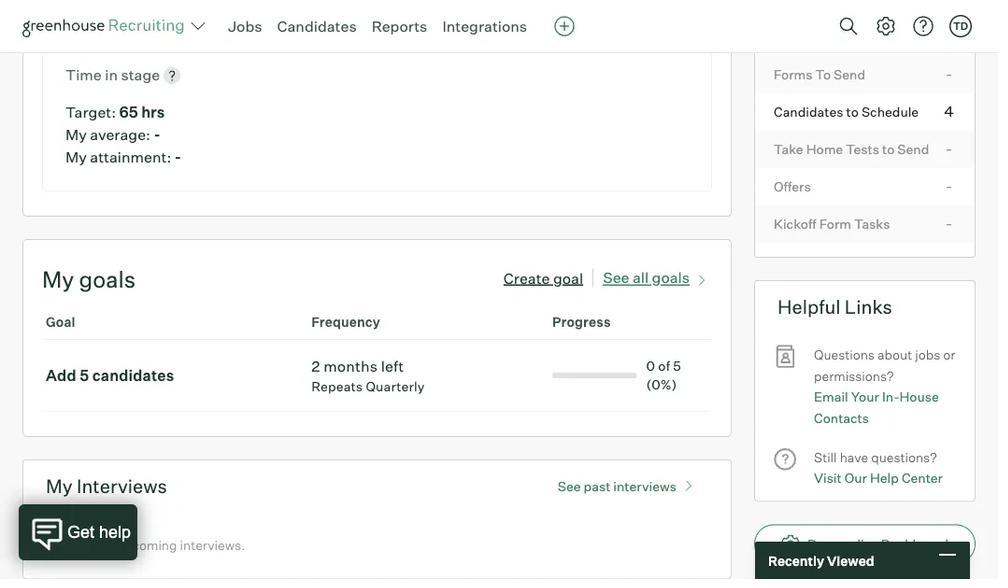 Task type: describe. For each thing, give the bounding box(es) containing it.
about
[[878, 347, 913, 363]]

see past interviews link
[[549, 470, 709, 495]]

still have questions? visit our help center
[[814, 449, 943, 487]]

add 5 candidates
[[46, 367, 174, 385]]

questions?
[[871, 449, 937, 466]]

personalize dashboard
[[808, 536, 949, 553]]

tests
[[846, 141, 880, 157]]

see past interviews
[[558, 478, 677, 495]]

upcoming
[[117, 538, 177, 554]]

in
[[105, 66, 118, 84]]

questions about jobs or permissions? email your in-house contacts
[[814, 347, 956, 426]]

interviews.
[[180, 538, 245, 554]]

kickoff form tasks
[[774, 216, 890, 232]]

interviews
[[614, 478, 677, 495]]

personalize dashboard link
[[754, 525, 976, 564]]

email your in-house contacts link
[[814, 387, 956, 429]]

(0%)
[[646, 377, 677, 393]]

candidates to schedule
[[774, 103, 919, 120]]

offers
[[774, 178, 811, 195]]

create goal link
[[504, 269, 603, 287]]

have for questions?
[[840, 449, 869, 466]]

tasks
[[854, 216, 890, 232]]

integrations link
[[443, 17, 527, 36]]

- for kickoff form tasks
[[946, 214, 953, 232]]

- for needs decision
[[946, 27, 953, 46]]

greenhouse recruiting image
[[22, 15, 191, 37]]

1 horizontal spatial send
[[898, 141, 930, 157]]

visit our help center link
[[814, 469, 943, 489]]

past
[[584, 478, 611, 495]]

still
[[814, 449, 837, 466]]

0 of 5 (0%)
[[646, 358, 681, 393]]

permissions?
[[814, 368, 894, 384]]

target: 65 hrs my average: - my attainment: -
[[65, 103, 181, 167]]

center
[[902, 470, 943, 487]]

dashboard
[[881, 536, 949, 553]]

goal
[[46, 314, 75, 331]]

schedule
[[862, 103, 919, 120]]

time
[[65, 66, 102, 84]]

all
[[633, 269, 649, 287]]

0 horizontal spatial goals
[[79, 266, 136, 294]]

form
[[820, 216, 852, 232]]

forms
[[774, 66, 813, 82]]

house
[[900, 389, 939, 405]]

visit
[[814, 470, 842, 487]]

recently viewed
[[768, 553, 875, 569]]

stage
[[121, 66, 160, 84]]

months
[[324, 357, 378, 376]]

- for offers
[[946, 176, 953, 195]]

hrs
[[141, 103, 165, 122]]

2
[[311, 357, 320, 376]]

candidates for candidates
[[277, 17, 357, 36]]

recently
[[768, 553, 825, 569]]

2 months left repeats quarterly
[[311, 357, 425, 395]]

target:
[[65, 103, 116, 122]]

in-
[[882, 389, 900, 405]]

no
[[99, 538, 114, 554]]

0 horizontal spatial send
[[834, 66, 866, 82]]

goals inside see all goals link
[[652, 269, 690, 287]]

needs
[[774, 29, 813, 45]]

interviews
[[77, 475, 167, 498]]

my interviews
[[46, 475, 167, 498]]

left
[[381, 357, 404, 376]]

my goals
[[42, 266, 136, 294]]

reports link
[[372, 17, 428, 36]]

search image
[[838, 15, 860, 37]]

add
[[46, 367, 76, 385]]

contacts
[[814, 410, 869, 426]]

candidates for candidates to schedule
[[774, 103, 844, 120]]

see all goals link
[[603, 265, 712, 287]]

of
[[658, 358, 670, 375]]

forms to send
[[774, 66, 866, 82]]

see all goals
[[603, 269, 690, 287]]



Task type: locate. For each thing, give the bounding box(es) containing it.
candidates
[[92, 367, 174, 385]]

repeats
[[311, 379, 363, 395]]

1 horizontal spatial to
[[882, 141, 895, 157]]

reports
[[372, 17, 428, 36]]

see left all on the top right
[[603, 269, 630, 287]]

have
[[840, 449, 869, 466], [67, 538, 96, 554]]

email
[[814, 389, 849, 405]]

5
[[673, 358, 681, 375], [80, 367, 89, 385]]

home
[[806, 141, 843, 157]]

have for no
[[67, 538, 96, 554]]

questions
[[814, 347, 875, 363]]

1 horizontal spatial goals
[[652, 269, 690, 287]]

1 vertical spatial send
[[898, 141, 930, 157]]

average:
[[90, 125, 150, 144]]

quarterly
[[366, 379, 425, 395]]

1 horizontal spatial candidates
[[774, 103, 844, 120]]

progress bar
[[552, 373, 637, 379]]

5 right "of"
[[673, 358, 681, 375]]

time in
[[65, 66, 121, 84]]

candidates right jobs link
[[277, 17, 357, 36]]

td button
[[950, 15, 972, 37]]

5 inside 0 of 5 (0%)
[[673, 358, 681, 375]]

to
[[816, 66, 831, 82]]

0 horizontal spatial see
[[558, 478, 581, 495]]

-
[[946, 27, 953, 46], [946, 64, 953, 83], [154, 125, 161, 144], [946, 139, 953, 158], [175, 148, 181, 167], [946, 176, 953, 195], [946, 214, 953, 232]]

0 vertical spatial candidates
[[277, 17, 357, 36]]

progress
[[552, 314, 611, 331]]

personalize
[[808, 536, 879, 553]]

candidates link
[[277, 17, 357, 36]]

send right to
[[834, 66, 866, 82]]

or
[[944, 347, 956, 363]]

configure image
[[875, 15, 897, 37]]

to right tests
[[882, 141, 895, 157]]

1 horizontal spatial see
[[603, 269, 630, 287]]

take
[[774, 141, 804, 157]]

helpful
[[778, 296, 841, 319]]

attainment:
[[90, 148, 171, 167]]

candidates
[[277, 17, 357, 36], [774, 103, 844, 120]]

links
[[845, 296, 893, 319]]

jobs
[[915, 347, 941, 363]]

td
[[953, 20, 969, 32]]

- for forms to send
[[946, 64, 953, 83]]

0 vertical spatial see
[[603, 269, 630, 287]]

see left past
[[558, 478, 581, 495]]

1 horizontal spatial 5
[[673, 358, 681, 375]]

- for take home tests to send
[[946, 139, 953, 158]]

goal
[[553, 269, 583, 287]]

see for see all goals
[[603, 269, 630, 287]]

candidates down forms to send
[[774, 103, 844, 120]]

td button
[[946, 11, 976, 41]]

integrations
[[443, 17, 527, 36]]

create
[[504, 269, 550, 287]]

your
[[851, 389, 880, 405]]

jobs link
[[228, 17, 262, 36]]

see
[[603, 269, 630, 287], [558, 478, 581, 495]]

send
[[834, 66, 866, 82], [898, 141, 930, 157]]

0 vertical spatial send
[[834, 66, 866, 82]]

take home tests to send
[[774, 141, 930, 157]]

1 vertical spatial have
[[67, 538, 96, 554]]

0
[[646, 358, 655, 375]]

5 right add
[[80, 367, 89, 385]]

needs decision
[[774, 29, 869, 45]]

0 horizontal spatial 5
[[80, 367, 89, 385]]

you have no upcoming interviews.
[[42, 538, 245, 554]]

1 vertical spatial to
[[882, 141, 895, 157]]

have left no
[[67, 538, 96, 554]]

see for see past interviews
[[558, 478, 581, 495]]

viewed
[[827, 553, 875, 569]]

help
[[870, 470, 899, 487]]

have inside still have questions? visit our help center
[[840, 449, 869, 466]]

decision
[[816, 29, 869, 45]]

65
[[119, 103, 138, 122]]

0 horizontal spatial to
[[847, 103, 859, 120]]

create goal
[[504, 269, 583, 287]]

0 vertical spatial have
[[840, 449, 869, 466]]

1 horizontal spatial have
[[840, 449, 869, 466]]

jobs
[[228, 17, 262, 36]]

have up 'our'
[[840, 449, 869, 466]]

to up 'take home tests to send'
[[847, 103, 859, 120]]

see inside see past interviews link
[[558, 478, 581, 495]]

my
[[65, 125, 87, 144], [65, 148, 87, 167], [42, 266, 74, 294], [46, 475, 73, 498]]

4
[[944, 102, 954, 120]]

1 vertical spatial see
[[558, 478, 581, 495]]

frequency
[[311, 314, 380, 331]]

1 vertical spatial candidates
[[774, 103, 844, 120]]

0 vertical spatial to
[[847, 103, 859, 120]]

send down schedule
[[898, 141, 930, 157]]

our
[[845, 470, 867, 487]]

you
[[42, 538, 65, 554]]

helpful links
[[778, 296, 893, 319]]

0 horizontal spatial candidates
[[277, 17, 357, 36]]

to
[[847, 103, 859, 120], [882, 141, 895, 157]]

see inside see all goals link
[[603, 269, 630, 287]]

0 horizontal spatial have
[[67, 538, 96, 554]]

kickoff
[[774, 216, 817, 232]]



Task type: vqa. For each thing, say whether or not it's contained in the screenshot.
next
no



